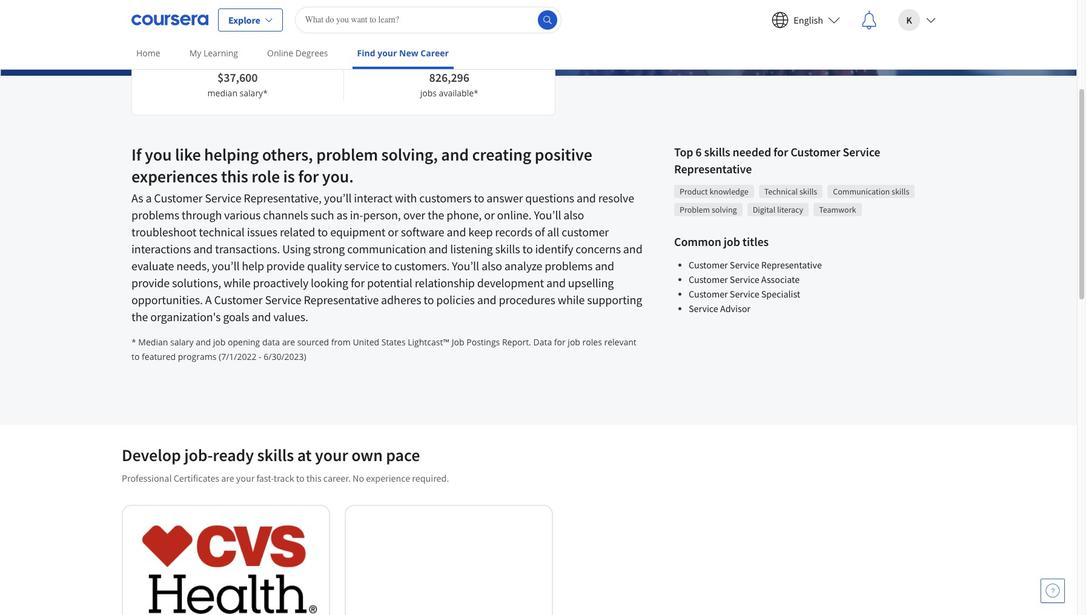 Task type: describe. For each thing, give the bounding box(es) containing it.
for right is
[[298, 165, 319, 187]]

postings
[[467, 336, 500, 348]]

online
[[267, 47, 293, 59]]

job
[[452, 336, 465, 348]]

as
[[132, 190, 143, 205]]

$37,600
[[218, 69, 258, 85]]

english button
[[763, 0, 850, 39]]

service
[[344, 258, 380, 273]]

all
[[547, 224, 560, 239]]

0 vertical spatial the
[[428, 207, 444, 222]]

relationship
[[415, 275, 475, 290]]

for down service
[[351, 275, 365, 290]]

1 horizontal spatial also
[[564, 207, 585, 222]]

my
[[190, 47, 201, 59]]

* inside * median salary and job opening data are sourced from united states lightcast™ job postings report. data for job roles relevant to featured programs (7/1/2022 - 6/30/2023)
[[132, 336, 136, 348]]

available
[[439, 87, 474, 98]]

skills inside develop job-ready skills at your own pace professional certificates are your fast-track to this career. no experience required.
[[257, 444, 294, 466]]

online degrees
[[267, 47, 328, 59]]

listening
[[450, 241, 493, 256]]

What do you want to learn? text field
[[295, 6, 562, 33]]

1 vertical spatial you'll
[[452, 258, 479, 273]]

explore
[[229, 14, 260, 26]]

common job titles
[[675, 234, 769, 249]]

home link
[[132, 39, 165, 67]]

potential
[[367, 275, 413, 290]]

english
[[794, 14, 824, 26]]

transactions.
[[215, 241, 280, 256]]

this inside if you like helping others, problem solving, and creating positive experiences this role is for you. as a customer service representative, you'll interact with customers to answer questions and resolve problems through various channels such as in-person, over the phone, or online. you'll also troubleshoot technical issues related to equipment or software and keep records of all customer interactions and transactions. using strong communication and listening skills to identify concerns and evaluate needs, you'll help provide quality service to customers. you'll also analyze problems and provide solutions, while proactively looking for potential relationship development and upselling opportunities. a customer service representative adheres to policies and procedures while supporting the organization's goals and values.
[[221, 165, 248, 187]]

6/30/2023)
[[264, 351, 307, 362]]

through
[[182, 207, 222, 222]]

for inside * median salary and job opening data are sourced from united states lightcast™ job postings report. data for job roles relevant to featured programs (7/1/2022 - 6/30/2023)
[[554, 336, 566, 348]]

specialist
[[762, 288, 801, 300]]

experience
[[366, 472, 410, 484]]

representative inside if you like helping others, problem solving, and creating positive experiences this role is for you. as a customer service representative, you'll interact with customers to answer questions and resolve problems through various channels such as in-person, over the phone, or online. you'll also troubleshoot technical issues related to equipment or software and keep records of all customer interactions and transactions. using strong communication and listening skills to identify concerns and evaluate needs, you'll help provide quality service to customers. you'll also analyze problems and provide solutions, while proactively looking for potential relationship development and upselling opportunities. a customer service representative adheres to policies and procedures while supporting the organization's goals and values.
[[304, 292, 379, 307]]

representative inside top 6 skills needed for customer service representative
[[675, 161, 752, 176]]

customer
[[562, 224, 609, 239]]

communication skills
[[834, 186, 910, 197]]

programs
[[178, 351, 217, 362]]

pace
[[386, 444, 420, 466]]

my learning
[[190, 47, 238, 59]]

to down relationship
[[424, 292, 434, 307]]

to up "analyze"
[[523, 241, 533, 256]]

and up customers
[[441, 144, 469, 165]]

1 horizontal spatial problems
[[545, 258, 593, 273]]

opening
[[228, 336, 260, 348]]

and down software
[[429, 241, 448, 256]]

representative inside customer service representative customer service associate customer service specialist service advisor
[[762, 259, 822, 271]]

service inside top 6 skills needed for customer service representative
[[843, 144, 881, 159]]

customer inside top 6 skills needed for customer service representative
[[791, 144, 841, 159]]

are inside * median salary and job opening data are sourced from united states lightcast™ job postings report. data for job roles relevant to featured programs (7/1/2022 - 6/30/2023)
[[282, 336, 295, 348]]

questions
[[526, 190, 575, 205]]

resolve
[[599, 190, 635, 205]]

826,296
[[429, 69, 470, 85]]

skills right communication
[[892, 186, 910, 197]]

featured
[[142, 351, 176, 362]]

answer
[[487, 190, 523, 205]]

over
[[403, 207, 426, 222]]

own
[[352, 444, 383, 466]]

k
[[907, 14, 913, 26]]

degrees
[[296, 47, 328, 59]]

job-
[[184, 444, 213, 466]]

skills up literacy
[[800, 186, 818, 197]]

1 vertical spatial the
[[132, 309, 148, 324]]

no
[[353, 472, 364, 484]]

required.
[[412, 472, 449, 484]]

1 horizontal spatial job
[[568, 336, 581, 348]]

phone,
[[447, 207, 482, 222]]

new
[[399, 47, 419, 59]]

solutions,
[[172, 275, 221, 290]]

as
[[337, 207, 348, 222]]

united
[[353, 336, 379, 348]]

find
[[357, 47, 376, 59]]

online degrees link
[[262, 39, 333, 67]]

0 horizontal spatial job
[[213, 336, 226, 348]]

* median salary and job opening data are sourced from united states lightcast™ job postings report. data for job roles relevant to featured programs (7/1/2022 - 6/30/2023)
[[132, 336, 637, 362]]

* for 826,296
[[474, 87, 479, 98]]

development
[[477, 275, 544, 290]]

0 horizontal spatial or
[[388, 224, 399, 239]]

policies
[[437, 292, 475, 307]]

upselling
[[568, 275, 614, 290]]

adheres
[[381, 292, 422, 307]]

help center image
[[1046, 584, 1061, 598]]

if
[[132, 144, 142, 165]]

0 vertical spatial while
[[224, 275, 251, 290]]

technical skills
[[765, 186, 818, 197]]

home
[[136, 47, 160, 59]]

salary for *
[[170, 336, 194, 348]]

concerns
[[576, 241, 621, 256]]

at
[[297, 444, 312, 466]]

fast-
[[257, 472, 274, 484]]

such
[[311, 207, 334, 222]]

literacy
[[778, 204, 804, 215]]

career.
[[324, 472, 351, 484]]

product knowledge
[[680, 186, 749, 197]]

a
[[205, 292, 212, 307]]

salary for $37,600
[[240, 87, 263, 98]]

helping
[[204, 144, 259, 165]]

* for $37,600
[[263, 87, 268, 98]]

and down development
[[477, 292, 497, 307]]

teamwork
[[820, 204, 857, 215]]

1 vertical spatial provide
[[132, 275, 170, 290]]

online.
[[497, 207, 532, 222]]

median
[[208, 87, 238, 98]]

1 vertical spatial your
[[315, 444, 348, 466]]

others,
[[262, 144, 313, 165]]

digital
[[753, 204, 776, 215]]

$37,600 median salary *
[[208, 69, 268, 98]]

skills inside if you like helping others, problem solving, and creating positive experiences this role is for you. as a customer service representative, you'll interact with customers to answer questions and resolve problems through various channels such as in-person, over the phone, or online. you'll also troubleshoot technical issues related to equipment or software and keep records of all customer interactions and transactions. using strong communication and listening skills to identify concerns and evaluate needs, you'll help provide quality service to customers. you'll also analyze problems and provide solutions, while proactively looking for potential relationship development and upselling opportunities. a customer service representative adheres to policies and procedures while supporting the organization's goals and values.
[[495, 241, 520, 256]]

various
[[224, 207, 261, 222]]

solving
[[712, 204, 737, 215]]

in-
[[350, 207, 363, 222]]

to down communication
[[382, 258, 392, 273]]

0 vertical spatial you'll
[[324, 190, 352, 205]]

creating
[[472, 144, 532, 165]]



Task type: vqa. For each thing, say whether or not it's contained in the screenshot.
interact
yes



Task type: locate. For each thing, give the bounding box(es) containing it.
software
[[401, 224, 445, 239]]

the up median
[[132, 309, 148, 324]]

to inside * median salary and job opening data are sourced from united states lightcast™ job postings report. data for job roles relevant to featured programs (7/1/2022 - 6/30/2023)
[[132, 351, 140, 362]]

your left 'fast-'
[[236, 472, 255, 484]]

procedures
[[499, 292, 556, 307]]

provide up proactively
[[267, 258, 305, 273]]

0 horizontal spatial *
[[132, 336, 136, 348]]

2 vertical spatial representative
[[304, 292, 379, 307]]

organization's
[[150, 309, 221, 324]]

if you like helping others, problem solving, and creating positive experiences this role is for you. as a customer service representative, you'll interact with customers to answer questions and resolve problems through various channels such as in-person, over the phone, or online. you'll also troubleshoot technical issues related to equipment or software and keep records of all customer interactions and transactions. using strong communication and listening skills to identify concerns and evaluate needs, you'll help provide quality service to customers. you'll also analyze problems and provide solutions, while proactively looking for potential relationship development and upselling opportunities. a customer service representative adheres to policies and procedures while supporting the organization's goals and values.
[[132, 144, 643, 324]]

salary up "programs"
[[170, 336, 194, 348]]

this left career.
[[307, 472, 322, 484]]

learning
[[204, 47, 238, 59]]

* inside "$37,600 median salary *"
[[263, 87, 268, 98]]

representative,
[[244, 190, 322, 205]]

skills down records
[[495, 241, 520, 256]]

or up keep
[[484, 207, 495, 222]]

positive
[[535, 144, 593, 165]]

and down phone,
[[447, 224, 466, 239]]

quality
[[307, 258, 342, 273]]

interactions
[[132, 241, 191, 256]]

0 horizontal spatial salary
[[170, 336, 194, 348]]

0 horizontal spatial are
[[221, 472, 234, 484]]

or up communication
[[388, 224, 399, 239]]

0 horizontal spatial representative
[[304, 292, 379, 307]]

0 horizontal spatial you'll
[[452, 258, 479, 273]]

to down median
[[132, 351, 140, 362]]

interact
[[354, 190, 393, 205]]

customer service representative customer service associate customer service specialist service advisor
[[689, 259, 822, 315]]

job
[[724, 234, 741, 249], [213, 336, 226, 348], [568, 336, 581, 348]]

1 horizontal spatial representative
[[675, 161, 752, 176]]

and up "programs"
[[196, 336, 211, 348]]

with
[[395, 190, 417, 205]]

0 vertical spatial problems
[[132, 207, 179, 222]]

using
[[282, 241, 311, 256]]

communication
[[834, 186, 891, 197]]

and
[[441, 144, 469, 165], [577, 190, 596, 205], [447, 224, 466, 239], [194, 241, 213, 256], [429, 241, 448, 256], [624, 241, 643, 256], [595, 258, 615, 273], [547, 275, 566, 290], [477, 292, 497, 307], [252, 309, 271, 324], [196, 336, 211, 348]]

representative down the 6
[[675, 161, 752, 176]]

representative down looking
[[304, 292, 379, 307]]

and up procedures
[[547, 275, 566, 290]]

while down help
[[224, 275, 251, 290]]

2 horizontal spatial representative
[[762, 259, 822, 271]]

6
[[696, 144, 702, 159]]

associate
[[762, 273, 800, 285]]

you'll up as
[[324, 190, 352, 205]]

records
[[495, 224, 533, 239]]

1 horizontal spatial are
[[282, 336, 295, 348]]

1 horizontal spatial the
[[428, 207, 444, 222]]

and right "concerns"
[[624, 241, 643, 256]]

this inside develop job-ready skills at your own pace professional certificates are your fast-track to this career. no experience required.
[[307, 472, 322, 484]]

or
[[484, 207, 495, 222], [388, 224, 399, 239]]

problems down a
[[132, 207, 179, 222]]

problem solving
[[680, 204, 737, 215]]

you'll
[[534, 207, 562, 222], [452, 258, 479, 273]]

roles
[[583, 336, 602, 348]]

1 vertical spatial also
[[482, 258, 502, 273]]

1 vertical spatial or
[[388, 224, 399, 239]]

my learning link
[[185, 39, 243, 67]]

are up 6/30/2023)
[[282, 336, 295, 348]]

knowledge
[[710, 186, 749, 197]]

0 vertical spatial your
[[378, 47, 397, 59]]

advisor
[[721, 302, 751, 315]]

1 horizontal spatial *
[[263, 87, 268, 98]]

certificates
[[174, 472, 219, 484]]

1 vertical spatial representative
[[762, 259, 822, 271]]

top 6 skills needed for customer service representative
[[675, 144, 881, 176]]

and left the resolve on the right of the page
[[577, 190, 596, 205]]

product
[[680, 186, 708, 197]]

customers.
[[395, 258, 450, 273]]

help
[[242, 258, 264, 273]]

while down upselling
[[558, 292, 585, 307]]

a
[[146, 190, 152, 205]]

1 vertical spatial are
[[221, 472, 234, 484]]

the down customers
[[428, 207, 444, 222]]

0 horizontal spatial your
[[236, 472, 255, 484]]

for inside top 6 skills needed for customer service representative
[[774, 144, 789, 159]]

0 vertical spatial salary
[[240, 87, 263, 98]]

evaluate
[[132, 258, 174, 273]]

to right track
[[296, 472, 305, 484]]

1 horizontal spatial your
[[315, 444, 348, 466]]

top
[[675, 144, 694, 159]]

this
[[221, 165, 248, 187], [307, 472, 322, 484]]

for right data
[[554, 336, 566, 348]]

lightcast™
[[408, 336, 450, 348]]

while
[[224, 275, 251, 290], [558, 292, 585, 307]]

your right the find
[[378, 47, 397, 59]]

problem
[[680, 204, 710, 215]]

(7/1/2022
[[219, 351, 257, 362]]

also up development
[[482, 258, 502, 273]]

0 vertical spatial this
[[221, 165, 248, 187]]

1 horizontal spatial this
[[307, 472, 322, 484]]

service
[[843, 144, 881, 159], [205, 190, 242, 205], [730, 259, 760, 271], [730, 273, 760, 285], [730, 288, 760, 300], [265, 292, 302, 307], [689, 302, 719, 315]]

communication
[[347, 241, 426, 256]]

1 horizontal spatial provide
[[267, 258, 305, 273]]

to up phone,
[[474, 190, 485, 205]]

career
[[421, 47, 449, 59]]

0 horizontal spatial while
[[224, 275, 251, 290]]

develop job-ready skills at your own pace professional certificates are your fast-track to this career. no experience required.
[[122, 444, 449, 484]]

develop
[[122, 444, 181, 466]]

are
[[282, 336, 295, 348], [221, 472, 234, 484]]

2 vertical spatial your
[[236, 472, 255, 484]]

and down "concerns"
[[595, 258, 615, 273]]

channels
[[263, 207, 308, 222]]

from
[[331, 336, 351, 348]]

job left titles
[[724, 234, 741, 249]]

this left role
[[221, 165, 248, 187]]

you'll left help
[[212, 258, 240, 273]]

also up "customer" on the right top of page
[[564, 207, 585, 222]]

titles
[[743, 234, 769, 249]]

professional
[[122, 472, 172, 484]]

to down such
[[318, 224, 328, 239]]

analyze
[[505, 258, 543, 273]]

equipment
[[330, 224, 386, 239]]

for right needed
[[774, 144, 789, 159]]

related
[[280, 224, 315, 239]]

identify
[[536, 241, 574, 256]]

0 horizontal spatial problems
[[132, 207, 179, 222]]

1 vertical spatial this
[[307, 472, 322, 484]]

like
[[175, 144, 201, 165]]

job left roles on the bottom right of page
[[568, 336, 581, 348]]

representative up associate
[[762, 259, 822, 271]]

0 horizontal spatial you'll
[[212, 258, 240, 273]]

coursera image
[[132, 10, 209, 29]]

ready
[[213, 444, 254, 466]]

solving,
[[382, 144, 438, 165]]

for
[[774, 144, 789, 159], [298, 165, 319, 187], [351, 275, 365, 290], [554, 336, 566, 348]]

0 horizontal spatial also
[[482, 258, 502, 273]]

salary inside * median salary and job opening data are sourced from united states lightcast™ job postings report. data for job roles relevant to featured programs (7/1/2022 - 6/30/2023)
[[170, 336, 194, 348]]

problems down identify
[[545, 258, 593, 273]]

1 vertical spatial while
[[558, 292, 585, 307]]

and inside * median salary and job opening data are sourced from united states lightcast™ job postings report. data for job roles relevant to featured programs (7/1/2022 - 6/30/2023)
[[196, 336, 211, 348]]

and right goals
[[252, 309, 271, 324]]

to inside develop job-ready skills at your own pace professional certificates are your fast-track to this career. no experience required.
[[296, 472, 305, 484]]

jobs
[[420, 87, 437, 98]]

your up career.
[[315, 444, 348, 466]]

skills right the 6
[[705, 144, 731, 159]]

* inside the 826,296 jobs available *
[[474, 87, 479, 98]]

common
[[675, 234, 722, 249]]

0 vertical spatial or
[[484, 207, 495, 222]]

are inside develop job-ready skills at your own pace professional certificates are your fast-track to this career. no experience required.
[[221, 472, 234, 484]]

0 vertical spatial you'll
[[534, 207, 562, 222]]

0 vertical spatial are
[[282, 336, 295, 348]]

goals
[[223, 309, 249, 324]]

0 horizontal spatial provide
[[132, 275, 170, 290]]

k button
[[889, 0, 946, 39]]

1 horizontal spatial salary
[[240, 87, 263, 98]]

2 horizontal spatial *
[[474, 87, 479, 98]]

1 horizontal spatial while
[[558, 292, 585, 307]]

salary down $37,600
[[240, 87, 263, 98]]

you.
[[322, 165, 354, 187]]

0 horizontal spatial this
[[221, 165, 248, 187]]

1 vertical spatial problems
[[545, 258, 593, 273]]

you'll down the listening
[[452, 258, 479, 273]]

digital literacy
[[753, 204, 804, 215]]

strong
[[313, 241, 345, 256]]

2 horizontal spatial your
[[378, 47, 397, 59]]

problems
[[132, 207, 179, 222], [545, 258, 593, 273]]

0 vertical spatial also
[[564, 207, 585, 222]]

and up needs, in the left of the page
[[194, 241, 213, 256]]

2 horizontal spatial job
[[724, 234, 741, 249]]

skills inside top 6 skills needed for customer service representative
[[705, 144, 731, 159]]

1 horizontal spatial you'll
[[324, 190, 352, 205]]

provide down evaluate
[[132, 275, 170, 290]]

needs,
[[177, 258, 210, 273]]

826,296 jobs available *
[[420, 69, 479, 98]]

None search field
[[295, 6, 562, 33]]

* down online
[[263, 87, 268, 98]]

0 horizontal spatial the
[[132, 309, 148, 324]]

salary inside "$37,600 median salary *"
[[240, 87, 263, 98]]

are down 'ready' on the bottom of page
[[221, 472, 234, 484]]

you'll down questions
[[534, 207, 562, 222]]

data
[[534, 336, 552, 348]]

skills up track
[[257, 444, 294, 466]]

0 vertical spatial provide
[[267, 258, 305, 273]]

1 vertical spatial salary
[[170, 336, 194, 348]]

* right jobs
[[474, 87, 479, 98]]

1 vertical spatial you'll
[[212, 258, 240, 273]]

1 horizontal spatial or
[[484, 207, 495, 222]]

customer
[[791, 144, 841, 159], [154, 190, 203, 205], [689, 259, 728, 271], [689, 273, 728, 285], [689, 288, 728, 300], [214, 292, 263, 307]]

keep
[[469, 224, 493, 239]]

troubleshoot
[[132, 224, 197, 239]]

salary
[[240, 87, 263, 98], [170, 336, 194, 348]]

0 vertical spatial representative
[[675, 161, 752, 176]]

1 horizontal spatial you'll
[[534, 207, 562, 222]]

supporting
[[587, 292, 643, 307]]

job up (7/1/2022 at the left
[[213, 336, 226, 348]]

proactively
[[253, 275, 309, 290]]

* left median
[[132, 336, 136, 348]]

needed
[[733, 144, 772, 159]]



